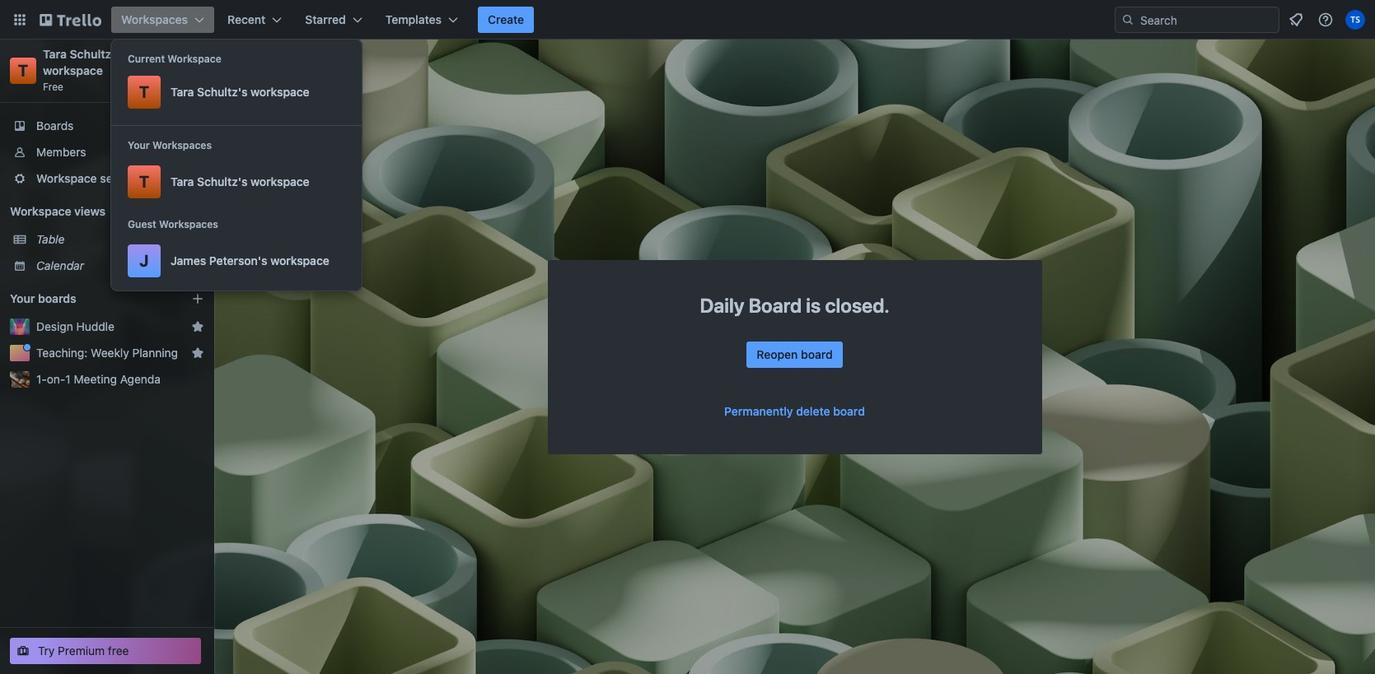 Task type: locate. For each thing, give the bounding box(es) containing it.
workspace down members
[[36, 171, 97, 185]]

design huddle button
[[36, 319, 185, 335]]

schultz's
[[70, 47, 121, 61], [197, 85, 248, 99], [197, 175, 248, 189]]

starred button
[[295, 7, 372, 33]]

tara down current workspace
[[171, 85, 194, 99]]

workspace inside dropdown button
[[36, 171, 97, 185]]

board right "delete"
[[833, 405, 865, 419]]

closed.
[[825, 294, 890, 317]]

workspace inside tara schultz's workspace free
[[43, 63, 103, 77]]

members link
[[0, 139, 214, 166]]

0 vertical spatial tara schultz's workspace
[[171, 85, 310, 99]]

1 vertical spatial tara schultz's workspace
[[171, 175, 310, 189]]

daily board is closed.
[[700, 294, 890, 317]]

workspaces up james
[[159, 218, 218, 231]]

tara down your workspaces
[[171, 175, 194, 189]]

search image
[[1122, 13, 1135, 26]]

try
[[38, 644, 55, 659]]

0 vertical spatial workspaces
[[121, 12, 188, 26]]

workspace views
[[10, 204, 106, 218]]

workspaces for guest
[[159, 218, 218, 231]]

tara
[[43, 47, 67, 61], [171, 85, 194, 99], [171, 175, 194, 189]]

workspaces up guest workspaces
[[152, 139, 212, 152]]

1 vertical spatial board
[[833, 405, 865, 419]]

1-
[[36, 373, 47, 387]]

create button
[[478, 7, 534, 33]]

1 horizontal spatial board
[[833, 405, 865, 419]]

tara schultz's workspace down your workspaces
[[171, 175, 310, 189]]

workspace up table
[[10, 204, 71, 218]]

t left tara schultz's workspace free
[[18, 61, 28, 80]]

0 vertical spatial starred icon image
[[191, 321, 204, 334]]

views
[[74, 204, 106, 218]]

board right reopen
[[801, 348, 833, 362]]

current
[[128, 53, 165, 65]]

1 vertical spatial your
[[10, 292, 35, 306]]

0 vertical spatial schultz's
[[70, 47, 121, 61]]

delete
[[796, 405, 830, 419]]

workspace for views
[[10, 204, 71, 218]]

huddle
[[76, 320, 115, 334]]

reopen board button
[[747, 342, 843, 369]]

boards link
[[0, 113, 214, 139]]

workspace settings
[[36, 171, 144, 185]]

1-on-1 meeting agenda link
[[36, 372, 204, 388]]

starred icon image
[[191, 321, 204, 334], [191, 347, 204, 360]]

t up guest
[[139, 172, 149, 191]]

0 vertical spatial board
[[801, 348, 833, 362]]

workspace
[[168, 53, 221, 65], [36, 171, 97, 185], [10, 204, 71, 218]]

1 vertical spatial workspace
[[36, 171, 97, 185]]

1-on-1 meeting agenda
[[36, 373, 161, 387]]

2 vertical spatial workspaces
[[159, 218, 218, 231]]

1 vertical spatial starred icon image
[[191, 347, 204, 360]]

schultz's down your workspaces
[[197, 175, 248, 189]]

reopen board
[[757, 348, 833, 362]]

workspace right current
[[168, 53, 221, 65]]

workspaces
[[121, 12, 188, 26], [152, 139, 212, 152], [159, 218, 218, 231]]

peterson's
[[209, 254, 268, 268]]

workspace for settings
[[36, 171, 97, 185]]

tara up free
[[43, 47, 67, 61]]

members
[[36, 145, 86, 159]]

james
[[171, 254, 206, 268]]

your
[[128, 139, 150, 152], [10, 292, 35, 306]]

starred icon image for teaching: weekly planning
[[191, 347, 204, 360]]

0 horizontal spatial your
[[10, 292, 35, 306]]

1 vertical spatial schultz's
[[197, 85, 248, 99]]

your left boards
[[10, 292, 35, 306]]

board
[[801, 348, 833, 362], [833, 405, 865, 419]]

2 vertical spatial workspace
[[10, 204, 71, 218]]

calendar link
[[36, 258, 204, 274]]

your boards
[[10, 292, 76, 306]]

tara schultz's workspace down recent
[[171, 85, 310, 99]]

2 vertical spatial t
[[139, 172, 149, 191]]

schultz's down current workspace
[[197, 85, 248, 99]]

your up settings
[[128, 139, 150, 152]]

teaching: weekly planning
[[36, 346, 178, 360]]

starred icon image right planning
[[191, 347, 204, 360]]

starred icon image down add board icon
[[191, 321, 204, 334]]

teaching: weekly planning button
[[36, 345, 185, 362]]

1 starred icon image from the top
[[191, 321, 204, 334]]

free
[[43, 81, 63, 93]]

workspaces button
[[111, 7, 214, 33]]

agenda
[[120, 373, 161, 387]]

workspace settings button
[[0, 166, 214, 192]]

current workspace
[[128, 53, 221, 65]]

t down current
[[139, 82, 149, 101]]

0 vertical spatial t
[[18, 61, 28, 80]]

planning
[[132, 346, 178, 360]]

workspaces up current
[[121, 12, 188, 26]]

your for your workspaces
[[128, 139, 150, 152]]

templates
[[385, 12, 442, 26]]

0 vertical spatial tara
[[43, 47, 67, 61]]

1
[[65, 373, 71, 387]]

boards
[[38, 292, 76, 306]]

your workspaces
[[128, 139, 212, 152]]

1 horizontal spatial your
[[128, 139, 150, 152]]

0 horizontal spatial board
[[801, 348, 833, 362]]

2 starred icon image from the top
[[191, 347, 204, 360]]

premium
[[58, 644, 105, 659]]

daily
[[700, 294, 745, 317]]

tara schultz's workspace link
[[43, 47, 124, 77]]

0 vertical spatial your
[[128, 139, 150, 152]]

t
[[18, 61, 28, 80], [139, 82, 149, 101], [139, 172, 149, 191]]

meeting
[[74, 373, 117, 387]]

2 vertical spatial tara
[[171, 175, 194, 189]]

templates button
[[376, 7, 468, 33]]

schultz's down back to home 'image'
[[70, 47, 121, 61]]

1 vertical spatial workspaces
[[152, 139, 212, 152]]

workspace
[[43, 63, 103, 77], [251, 85, 310, 99], [251, 175, 310, 189], [271, 254, 329, 268]]

tara schultz's workspace
[[171, 85, 310, 99], [171, 175, 310, 189]]

add board image
[[191, 293, 204, 306]]



Task type: describe. For each thing, give the bounding box(es) containing it.
tara inside tara schultz's workspace free
[[43, 47, 67, 61]]

boards
[[36, 119, 74, 133]]

table
[[36, 232, 65, 246]]

weekly
[[91, 346, 129, 360]]

james peterson's workspace
[[171, 254, 329, 268]]

Search field
[[1135, 7, 1279, 32]]

try premium free button
[[10, 639, 201, 665]]

is
[[806, 294, 821, 317]]

design
[[36, 320, 73, 334]]

design huddle
[[36, 320, 115, 334]]

open information menu image
[[1318, 12, 1334, 28]]

1 vertical spatial t
[[139, 82, 149, 101]]

1 tara schultz's workspace from the top
[[171, 85, 310, 99]]

schultz's inside tara schultz's workspace free
[[70, 47, 121, 61]]

workspaces inside popup button
[[121, 12, 188, 26]]

primary element
[[0, 0, 1376, 40]]

0 vertical spatial workspace
[[168, 53, 221, 65]]

back to home image
[[40, 7, 101, 33]]

permanently delete board button
[[725, 404, 865, 420]]

settings
[[100, 171, 144, 185]]

2 vertical spatial schultz's
[[197, 175, 248, 189]]

1 vertical spatial tara
[[171, 85, 194, 99]]

on-
[[47, 373, 65, 387]]

board inside button
[[801, 348, 833, 362]]

try premium free
[[38, 644, 129, 659]]

starred
[[305, 12, 346, 26]]

board
[[749, 294, 802, 317]]

free
[[108, 644, 129, 659]]

table link
[[36, 232, 204, 248]]

calendar
[[36, 259, 84, 273]]

guest workspaces
[[128, 218, 218, 231]]

guest
[[128, 218, 156, 231]]

permanently delete board
[[725, 405, 865, 419]]

your boards with 3 items element
[[10, 289, 166, 309]]

starred icon image for design huddle
[[191, 321, 204, 334]]

reopen
[[757, 348, 798, 362]]

your for your boards
[[10, 292, 35, 306]]

tara schultz (taraschultz7) image
[[1346, 10, 1366, 30]]

teaching:
[[36, 346, 88, 360]]

0 notifications image
[[1287, 10, 1306, 30]]

permanently
[[725, 405, 793, 419]]

recent
[[228, 12, 266, 26]]

board inside button
[[833, 405, 865, 419]]

recent button
[[218, 7, 292, 33]]

t link
[[10, 58, 36, 84]]

workspaces for your
[[152, 139, 212, 152]]

create
[[488, 12, 524, 26]]

2 tara schultz's workspace from the top
[[171, 175, 310, 189]]

tara schultz's workspace free
[[43, 47, 124, 93]]

j
[[140, 251, 149, 270]]



Task type: vqa. For each thing, say whether or not it's contained in the screenshot.
2nd STARRED ICON from the bottom
yes



